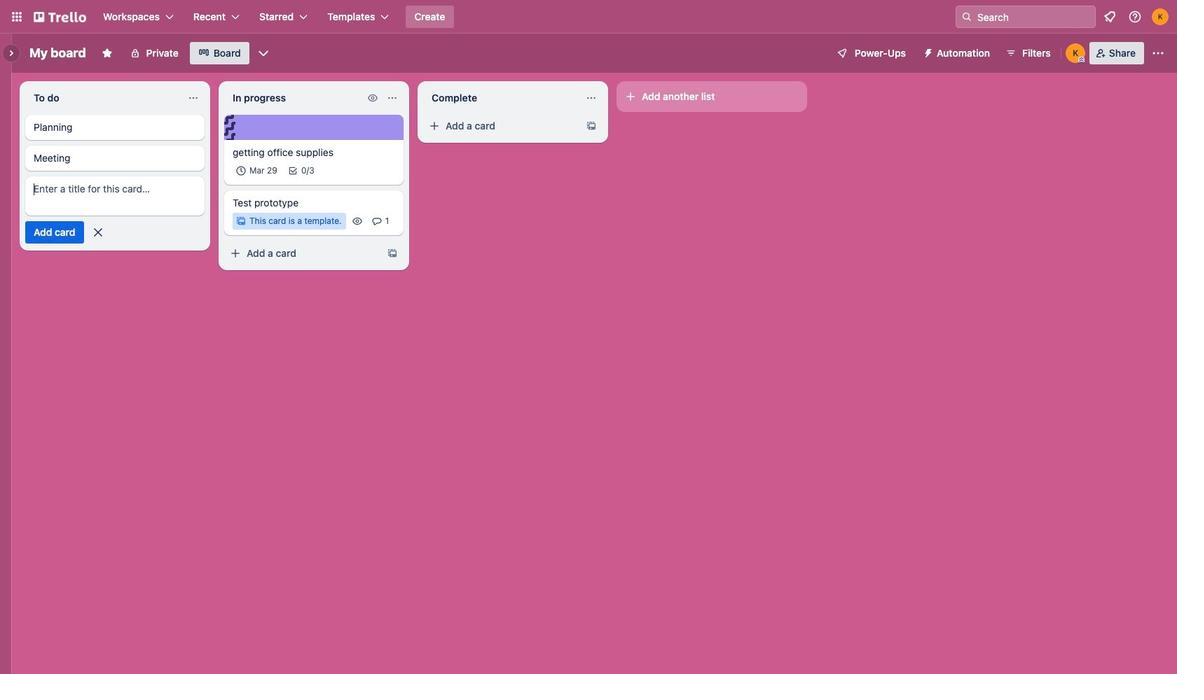 Task type: describe. For each thing, give the bounding box(es) containing it.
show menu image
[[1151, 46, 1165, 60]]

open information menu image
[[1128, 10, 1142, 24]]

customize views image
[[256, 46, 270, 60]]

0 notifications image
[[1102, 8, 1119, 25]]

create from template… image
[[387, 248, 398, 259]]

1 vertical spatial kendallparks02 (kendallparks02) image
[[1066, 43, 1085, 63]]

sm image
[[917, 42, 937, 62]]

this member is an admin of this board. image
[[1078, 57, 1085, 63]]

back to home image
[[34, 6, 86, 28]]



Task type: vqa. For each thing, say whether or not it's contained in the screenshot.
James Peterson (jamespeterson93) image inside the The Primary element
no



Task type: locate. For each thing, give the bounding box(es) containing it.
cancel image
[[91, 226, 105, 240]]

kendallparks02 (kendallparks02) image
[[1152, 8, 1169, 25], [1066, 43, 1085, 63]]

None text field
[[224, 87, 364, 109], [423, 87, 580, 109], [224, 87, 364, 109], [423, 87, 580, 109]]

None checkbox
[[233, 163, 282, 179]]

Search field
[[973, 6, 1095, 27]]

primary element
[[0, 0, 1177, 34]]

None text field
[[25, 87, 182, 109]]

Enter a title for this card… text field
[[25, 177, 205, 216]]

Board name text field
[[22, 42, 93, 64]]

kendallparks02 (kendallparks02) image right open information menu image
[[1152, 8, 1169, 25]]

search image
[[962, 11, 973, 22]]

0 vertical spatial kendallparks02 (kendallparks02) image
[[1152, 8, 1169, 25]]

1 horizontal spatial kendallparks02 (kendallparks02) image
[[1152, 8, 1169, 25]]

star or unstar board image
[[101, 48, 113, 59]]

0 horizontal spatial kendallparks02 (kendallparks02) image
[[1066, 43, 1085, 63]]

kendallparks02 (kendallparks02) image down search field
[[1066, 43, 1085, 63]]

create from template… image
[[586, 121, 597, 132]]



